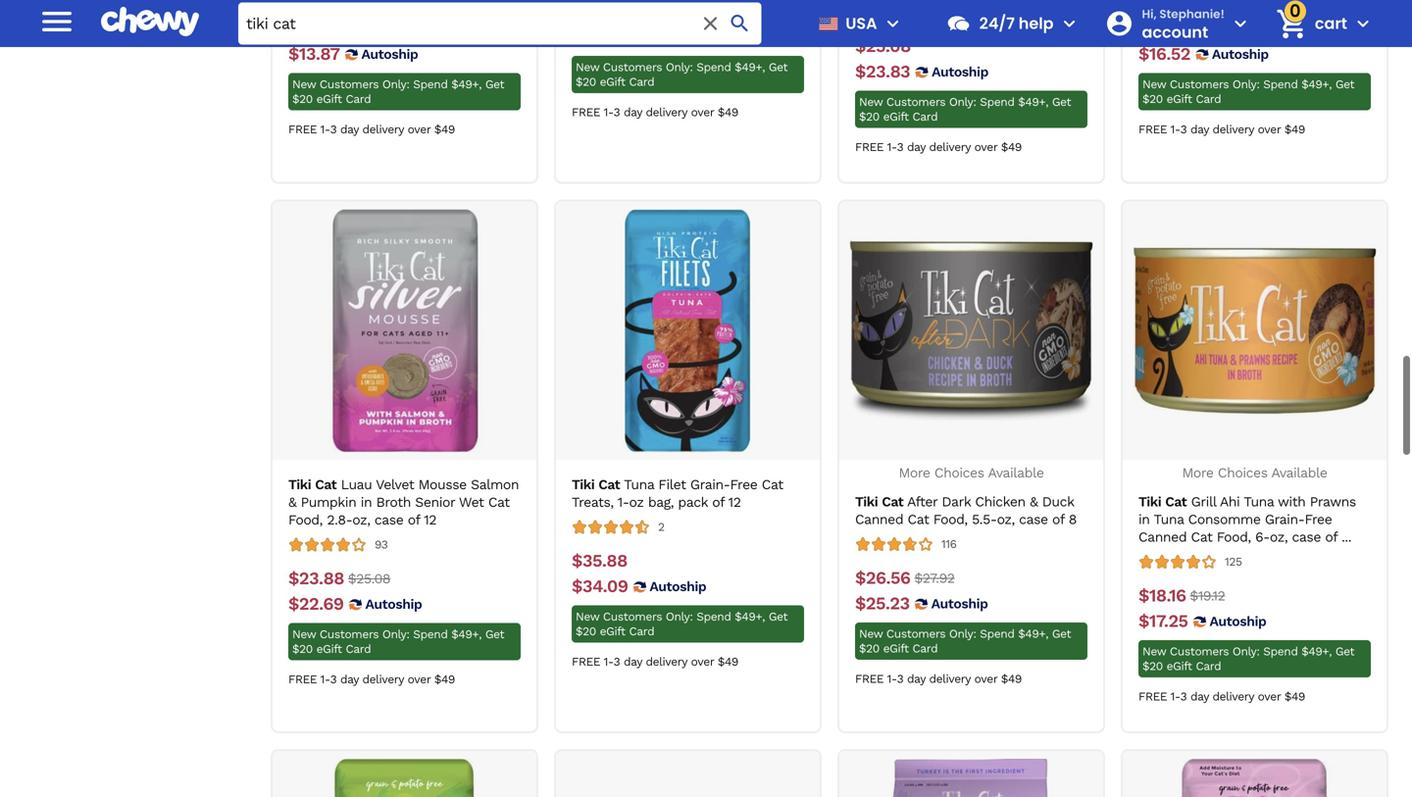 Task type: locate. For each thing, give the bounding box(es) containing it.
menu image
[[37, 2, 77, 41], [882, 12, 905, 35]]

0 horizontal spatial available
[[988, 465, 1044, 481]]

tiki cat
[[288, 477, 337, 493], [572, 477, 620, 493], [856, 494, 904, 510], [1139, 494, 1187, 510]]

mousse
[[419, 477, 467, 493]]

3 down $16.52 text field
[[1181, 122, 1187, 136]]

0 vertical spatial canned
[[856, 512, 904, 528]]

125
[[1225, 555, 1243, 569]]

canned up $26.56
[[856, 512, 904, 528]]

1 vertical spatial 12
[[424, 512, 437, 528]]

grain- up pack
[[691, 477, 730, 493]]

2 filled star image from the left
[[114, 0, 130, 10]]

1 horizontal spatial more
[[1183, 465, 1214, 481]]

delivery
[[646, 105, 688, 119], [362, 122, 404, 136], [1213, 122, 1255, 136], [930, 140, 971, 154], [646, 655, 688, 669], [930, 672, 971, 686], [362, 673, 404, 687], [1213, 690, 1255, 704]]

of left ...
[[1326, 529, 1338, 545]]

more choices available
[[899, 465, 1044, 481], [1183, 465, 1328, 481]]

tiki left after
[[856, 494, 878, 510]]

tiki left 'grill'
[[1139, 494, 1162, 510]]

more
[[899, 465, 931, 481], [1183, 465, 1214, 481]]

tiki cat for pumpkin
[[288, 477, 337, 493]]

$20 down $22.69 text box
[[292, 643, 313, 656]]

& inside after dark chicken & duck canned cat food, 5.5-oz, case of 8
[[1030, 494, 1038, 510]]

with
[[1279, 494, 1306, 510]]

new customers only: spend $49+, get $20 egift card
[[576, 60, 788, 89], [292, 77, 505, 106], [1143, 77, 1355, 106], [859, 95, 1072, 123], [576, 610, 788, 639], [859, 627, 1072, 656], [292, 628, 505, 656], [1143, 645, 1355, 673]]

$25.08
[[856, 36, 911, 56], [348, 571, 391, 587]]

oz, down "with"
[[1270, 529, 1288, 545]]

12 inside luau velvet mousse salmon & pumpkin in broth senior wet cat food, 2.8-oz, case of 12
[[424, 512, 437, 528]]

autoship down 2 at the bottom of page
[[650, 579, 707, 595]]

in down luau at the left of page
[[361, 494, 372, 511]]

0 horizontal spatial more choices available
[[899, 465, 1044, 481]]

food,
[[934, 512, 968, 528], [288, 512, 323, 528], [1217, 529, 1252, 545]]

more choices available up ahi
[[1183, 465, 1328, 481]]

0 horizontal spatial choices
[[935, 465, 985, 481]]

free
[[730, 477, 758, 493], [1305, 512, 1333, 528]]

1 horizontal spatial available
[[1272, 465, 1328, 481]]

submit search image
[[729, 12, 752, 35]]

2 filled star image from the left
[[98, 0, 114, 10]]

1 empty star image from the left
[[51, 0, 67, 10]]

chewy support image
[[946, 11, 972, 36]]

tuna up oz
[[624, 477, 654, 493]]

1 horizontal spatial menu image
[[882, 12, 905, 35]]

1 vertical spatial free
[[1305, 512, 1333, 528]]

1 horizontal spatial case
[[1019, 512, 1048, 528]]

$16.20
[[629, 3, 669, 19]]

tuna filet grain-free cat treats, 1-oz bag, pack of 12
[[572, 477, 784, 511]]

1- inside "tuna filet grain-free cat treats, 1-oz bag, pack of 12"
[[618, 494, 629, 511]]

& left pumpkin
[[288, 494, 297, 511]]

autoship
[[641, 29, 698, 45], [362, 46, 418, 62], [1213, 46, 1269, 62], [932, 64, 989, 80], [650, 579, 707, 595], [932, 596, 988, 612], [365, 596, 422, 613], [1210, 614, 1267, 630]]

food, down pumpkin
[[288, 512, 323, 528]]

oz,
[[997, 512, 1015, 528], [352, 512, 370, 528], [1270, 529, 1288, 545]]

oz, inside after dark chicken & duck canned cat food, 5.5-oz, case of 8
[[997, 512, 1015, 528]]

filled star image
[[51, 0, 67, 10], [98, 0, 114, 10]]

stephanie!
[[1160, 6, 1225, 22]]

2 horizontal spatial oz,
[[1270, 529, 1288, 545]]

more choices available up dark
[[899, 465, 1044, 481]]

choices for $18.16
[[1218, 465, 1268, 481]]

card
[[629, 75, 655, 89], [346, 92, 371, 106], [1196, 92, 1222, 106], [913, 110, 938, 123], [629, 625, 655, 639], [913, 642, 938, 656], [346, 643, 371, 656], [1196, 660, 1222, 673]]

$20 down $23.83 text field
[[859, 110, 880, 123]]

case down duck
[[1019, 512, 1048, 528]]

grain- down "with"
[[1265, 512, 1305, 528]]

autoship down $25.08 text field
[[365, 596, 422, 613]]

help
[[1019, 12, 1054, 34]]

$35.88 text field
[[572, 551, 628, 572]]

1 more choices available from the left
[[899, 465, 1044, 481]]

0 vertical spatial grain-
[[691, 477, 730, 493]]

1-
[[604, 105, 614, 119], [320, 122, 330, 136], [1171, 122, 1181, 136], [888, 140, 897, 154], [618, 494, 629, 511], [604, 655, 614, 669], [888, 672, 897, 686], [320, 673, 330, 687], [1171, 690, 1181, 704]]

egift
[[600, 75, 626, 89], [316, 92, 342, 106], [1167, 92, 1193, 106], [884, 110, 909, 123], [600, 625, 626, 639], [884, 642, 909, 656], [316, 643, 342, 656], [1167, 660, 1193, 673]]

grain-
[[691, 477, 730, 493], [1265, 512, 1305, 528]]

$14.60 text field
[[288, 18, 342, 40]]

free 1-3 day delivery over $49 down $13.87 text box
[[288, 122, 455, 136]]

new
[[576, 60, 600, 74], [292, 77, 316, 91], [1143, 77, 1167, 91], [859, 95, 883, 109], [576, 610, 600, 624], [859, 627, 883, 641], [292, 628, 316, 642], [1143, 645, 1167, 659]]

1 horizontal spatial choices
[[1218, 465, 1268, 481]]

tiki cat left after
[[856, 494, 904, 510]]

$17.39 text field
[[1139, 18, 1189, 40]]

2 more choices available from the left
[[1183, 465, 1328, 481]]

$20.28 text field
[[1193, 18, 1236, 40]]

tiki cat luau velvet mousse tuna & mackerel grain-free wet cat food, 2.8-oz pouch, case of 12 image
[[283, 759, 526, 798]]

0 vertical spatial 12
[[729, 494, 741, 511]]

1 horizontal spatial filled star image
[[98, 0, 114, 10]]

$26.56 text field
[[856, 568, 911, 590]]

1 horizontal spatial free
[[1305, 512, 1333, 528]]

$25.08 text field
[[348, 569, 391, 590]]

oz, inside grill ahi tuna with prawns in tuna consomme grain-free canned cat food, 6-oz, case of ...
[[1270, 529, 1288, 545]]

93
[[375, 538, 388, 552]]

spend
[[697, 60, 731, 74], [413, 77, 448, 91], [1264, 77, 1299, 91], [980, 95, 1015, 109], [697, 610, 731, 624], [980, 627, 1015, 641], [413, 628, 448, 642], [1264, 645, 1299, 659]]

more up after
[[899, 465, 931, 481]]

tiki up pumpkin
[[288, 477, 311, 493]]

case
[[1019, 512, 1048, 528], [375, 512, 404, 528], [1293, 529, 1322, 545]]

0 vertical spatial in
[[361, 494, 372, 511]]

$13.87
[[288, 43, 340, 64]]

0 horizontal spatial $25.08
[[348, 571, 391, 587]]

more choices available for $26.56
[[899, 465, 1044, 481]]

2 more from the left
[[1183, 465, 1214, 481]]

1 vertical spatial canned
[[1139, 529, 1187, 545]]

$20
[[576, 75, 596, 89], [292, 92, 313, 106], [1143, 92, 1163, 106], [859, 110, 880, 123], [576, 625, 596, 639], [859, 642, 880, 656], [292, 643, 313, 656], [1143, 660, 1163, 673]]

$20 down $34.09 text box
[[576, 625, 596, 639]]

1 horizontal spatial more choices available
[[1183, 465, 1328, 481]]

case inside grill ahi tuna with prawns in tuna consomme grain-free canned cat food, 6-oz, case of ...
[[1293, 529, 1322, 545]]

12
[[729, 494, 741, 511], [424, 512, 437, 528]]

tiki cat up pumpkin
[[288, 477, 337, 493]]

0 horizontal spatial &
[[288, 494, 297, 511]]

food, down consomme
[[1217, 529, 1252, 545]]

of inside "tuna filet grain-free cat treats, 1-oz bag, pack of 12"
[[712, 494, 725, 511]]

$49
[[718, 105, 739, 119], [434, 122, 455, 136], [1285, 122, 1306, 136], [1002, 140, 1022, 154], [718, 655, 739, 669], [1002, 672, 1022, 686], [434, 673, 455, 687], [1285, 690, 1306, 704]]

broth
[[376, 494, 411, 511]]

luau
[[341, 477, 372, 493]]

$16.52 text field
[[1139, 43, 1191, 65]]

over
[[691, 105, 714, 119], [408, 122, 431, 136], [1258, 122, 1281, 136], [975, 140, 998, 154], [691, 655, 714, 669], [975, 672, 998, 686], [408, 673, 431, 687], [1258, 690, 1281, 704]]

$23.83 text field
[[856, 61, 911, 83]]

1 filled star image from the left
[[51, 0, 67, 10]]

more for $18.16
[[1183, 465, 1214, 481]]

tiki
[[288, 477, 311, 493], [572, 477, 595, 493], [856, 494, 878, 510], [1139, 494, 1162, 510]]

2 vertical spatial tuna
[[1154, 512, 1184, 528]]

delete search image
[[699, 12, 723, 35]]

$15.48 $16.20
[[572, 1, 669, 21]]

116
[[942, 538, 957, 551]]

canned
[[856, 512, 904, 528], [1139, 529, 1187, 545]]

0 horizontal spatial case
[[375, 512, 404, 528]]

oz, down luau at the left of page
[[352, 512, 370, 528]]

2 available from the left
[[1272, 465, 1328, 481]]

0 vertical spatial tuna
[[624, 477, 654, 493]]

chicken
[[976, 494, 1026, 510]]

case inside after dark chicken & duck canned cat food, 5.5-oz, case of 8
[[1019, 512, 1048, 528]]

oz
[[629, 494, 644, 511]]

1- down $25.23 text field
[[888, 672, 897, 686]]

help menu image
[[1058, 12, 1082, 35]]

tiki cat for canned
[[856, 494, 904, 510]]

1- down '$17.25' text box
[[1171, 690, 1181, 704]]

3 down $23.83 text field
[[897, 140, 904, 154]]

0 horizontal spatial in
[[361, 494, 372, 511]]

choices up ahi
[[1218, 465, 1268, 481]]

customers down $14.71 text box
[[603, 60, 662, 74]]

empty star image
[[51, 0, 67, 10], [67, 0, 82, 10], [98, 0, 114, 10]]

autoship down $19.12 "text box"
[[1210, 614, 1267, 630]]

1 horizontal spatial &
[[1030, 494, 1038, 510]]

of right pack
[[712, 494, 725, 511]]

0 horizontal spatial tuna
[[624, 477, 654, 493]]

cat
[[315, 477, 337, 493], [599, 477, 620, 493], [762, 477, 784, 493], [882, 494, 904, 510], [1166, 494, 1187, 510], [488, 494, 510, 511], [908, 512, 929, 528], [1192, 529, 1213, 545]]

0 horizontal spatial menu image
[[37, 2, 77, 41]]

of left 8
[[1053, 512, 1065, 528]]

0 vertical spatial $25.08
[[856, 36, 911, 56]]

0 horizontal spatial food,
[[288, 512, 323, 528]]

$20 down $14.71 text box
[[576, 75, 596, 89]]

2 horizontal spatial case
[[1293, 529, 1322, 545]]

0 horizontal spatial filled star image
[[67, 0, 82, 10]]

0 horizontal spatial more
[[899, 465, 931, 481]]

$25.08 up $23.83
[[856, 36, 911, 56]]

account
[[1142, 21, 1209, 43]]

1 horizontal spatial in
[[1139, 512, 1150, 528]]

$25.08 inside $23.88 $25.08
[[348, 571, 391, 587]]

tiki cat up treats,
[[572, 477, 620, 493]]

1 vertical spatial in
[[1139, 512, 1150, 528]]

new down $13.87 text box
[[292, 77, 316, 91]]

canned up $18.16
[[1139, 529, 1187, 545]]

& left duck
[[1030, 494, 1038, 510]]

available up "with"
[[1272, 465, 1328, 481]]

available up chicken
[[988, 465, 1044, 481]]

0 horizontal spatial free
[[730, 477, 758, 493]]

autoship for $14.71
[[641, 29, 698, 45]]

consomme
[[1189, 512, 1261, 528]]

cart link
[[1268, 0, 1348, 47]]

tiki cat left 'grill'
[[1139, 494, 1187, 510]]

autoship for $34.09
[[650, 579, 707, 595]]

1 vertical spatial grain-
[[1265, 512, 1305, 528]]

menu image left empty star image
[[37, 2, 77, 41]]

tuna inside "tuna filet grain-free cat treats, 1-oz bag, pack of 12"
[[624, 477, 654, 493]]

egift down $13.87 text box
[[316, 92, 342, 106]]

cart
[[1315, 12, 1348, 34]]

filled star image
[[67, 0, 82, 10], [114, 0, 130, 10]]

in inside grill ahi tuna with prawns in tuna consomme grain-free canned cat food, 6-oz, case of ...
[[1139, 512, 1150, 528]]

$22.69 text field
[[288, 594, 344, 616]]

1 more from the left
[[899, 465, 931, 481]]

free down '$17.25' text box
[[1139, 690, 1168, 704]]

12 down senior
[[424, 512, 437, 528]]

0 horizontal spatial 12
[[424, 512, 437, 528]]

after
[[908, 494, 938, 510]]

1 horizontal spatial filled star image
[[114, 0, 130, 10]]

autoship for $22.69
[[365, 596, 422, 613]]

of down broth
[[408, 512, 420, 528]]

0 vertical spatial free
[[730, 477, 758, 493]]

free 1-3 day delivery over $49 down $25.23 text field
[[856, 672, 1022, 686]]

$16.20 text field
[[629, 1, 669, 22]]

2 horizontal spatial food,
[[1217, 529, 1252, 545]]

1 horizontal spatial oz,
[[997, 512, 1015, 528]]

usa
[[846, 12, 878, 34]]

1 horizontal spatial 12
[[729, 494, 741, 511]]

0 horizontal spatial canned
[[856, 512, 904, 528]]

1 horizontal spatial tuna
[[1154, 512, 1184, 528]]

customers down $34.09 text box
[[603, 610, 662, 624]]

$49+,
[[735, 60, 765, 74], [452, 77, 482, 91], [1302, 77, 1332, 91], [1019, 95, 1049, 109], [735, 610, 765, 624], [1019, 627, 1049, 641], [452, 628, 482, 642], [1302, 645, 1332, 659]]

3
[[614, 105, 620, 119], [330, 122, 337, 136], [1181, 122, 1187, 136], [897, 140, 904, 154], [614, 655, 620, 669], [897, 672, 904, 686], [330, 673, 337, 687], [1181, 690, 1187, 704]]

$14.71
[[572, 26, 619, 47]]

pack
[[678, 494, 708, 511]]

1 vertical spatial tuna
[[1244, 494, 1275, 510]]

$20 down $16.52 text field
[[1143, 92, 1163, 106]]

customers
[[603, 60, 662, 74], [320, 77, 379, 91], [1170, 77, 1230, 91], [887, 95, 946, 109], [603, 610, 662, 624], [887, 627, 946, 641], [320, 628, 379, 642], [1170, 645, 1230, 659]]

1- down $34.09 text box
[[604, 655, 614, 669]]

tiki cat luau velvet mousse salmon & pumpkin in broth senior wet cat food, 2.8-oz, case of 12 image
[[283, 209, 526, 453]]

autoship down account menu icon
[[1213, 46, 1269, 62]]

items image
[[1275, 7, 1309, 41]]

0 horizontal spatial grain-
[[691, 477, 730, 493]]

$13.87 text field
[[288, 43, 340, 65]]

1 vertical spatial $25.08
[[348, 571, 391, 587]]

grill
[[1192, 494, 1217, 510]]

1 horizontal spatial grain-
[[1265, 512, 1305, 528]]

after dark chicken & duck canned cat food, 5.5-oz, case of 8
[[856, 494, 1077, 528]]

autoship for $17.25
[[1210, 614, 1267, 630]]

tiki cat for treats,
[[572, 477, 620, 493]]

tiki cat after dark chicken & duck canned cat food, 5.5-oz, case of 8 image
[[850, 209, 1093, 453]]

$17.25 text field
[[1139, 611, 1189, 633]]

6-
[[1256, 529, 1270, 545]]

new customers only: spend $49+, get $20 egift card down $19.12 "text box"
[[1143, 645, 1355, 673]]

&
[[1030, 494, 1038, 510], [288, 494, 297, 511]]

of inside grill ahi tuna with prawns in tuna consomme grain-free canned cat food, 6-oz, case of ...
[[1326, 529, 1338, 545]]

more up 'grill'
[[1183, 465, 1214, 481]]

oz, down chicken
[[997, 512, 1015, 528]]

0 horizontal spatial oz,
[[352, 512, 370, 528]]

$17.39 $20.28
[[1139, 18, 1236, 39]]

2 choices from the left
[[1218, 465, 1268, 481]]

new down $23.83 text field
[[859, 95, 883, 109]]

canned inside after dark chicken & duck canned cat food, 5.5-oz, case of 8
[[856, 512, 904, 528]]

1 horizontal spatial canned
[[1139, 529, 1187, 545]]

$25.08 down 93
[[348, 571, 391, 587]]

$17.39
[[1139, 18, 1189, 39]]

only:
[[666, 60, 693, 74], [383, 77, 410, 91], [1233, 77, 1260, 91], [950, 95, 977, 109], [666, 610, 693, 624], [950, 627, 977, 641], [383, 628, 410, 642], [1233, 645, 1260, 659]]

2
[[658, 520, 665, 534]]

case inside luau velvet mousse salmon & pumpkin in broth senior wet cat food, 2.8-oz, case of 12
[[375, 512, 404, 528]]

1- down $23.83 text field
[[888, 140, 897, 154]]

1 available from the left
[[988, 465, 1044, 481]]

1 & from the left
[[1030, 494, 1038, 510]]

$15.48
[[572, 1, 625, 21]]

customers down $23.83 text field
[[887, 95, 946, 109]]

tiki for treats,
[[572, 477, 595, 493]]

0 horizontal spatial filled star image
[[51, 0, 67, 10]]

2 & from the left
[[288, 494, 297, 511]]

choices
[[935, 465, 985, 481], [1218, 465, 1268, 481]]

food, down dark
[[934, 512, 968, 528]]

customers down $16.52 text field
[[1170, 77, 1230, 91]]

new customers only: spend $49+, get $20 egift card down $27.92 text field
[[859, 627, 1072, 656]]

tiki for canned
[[856, 494, 878, 510]]

2 empty star image from the left
[[67, 0, 82, 10]]

case down broth
[[375, 512, 404, 528]]

autoship for $13.87
[[362, 46, 418, 62]]

free
[[572, 105, 601, 119], [288, 122, 317, 136], [1139, 122, 1168, 136], [856, 140, 884, 154], [572, 655, 601, 669], [856, 672, 884, 686], [288, 673, 317, 687], [1139, 690, 1168, 704]]

treats,
[[572, 494, 614, 511]]

$26.56
[[856, 568, 911, 589]]

free right filet
[[730, 477, 758, 493]]

choices up dark
[[935, 465, 985, 481]]

available
[[988, 465, 1044, 481], [1272, 465, 1328, 481]]

free 1-3 day delivery over $49 down $34.09 text box
[[572, 655, 739, 669]]

1 horizontal spatial food,
[[934, 512, 968, 528]]

cat inside grill ahi tuna with prawns in tuna consomme grain-free canned cat food, 6-oz, case of ...
[[1192, 529, 1213, 545]]

$18.16 $19.12
[[1139, 586, 1226, 606]]

tiki up treats,
[[572, 477, 595, 493]]

1 choices from the left
[[935, 465, 985, 481]]

tuna
[[624, 477, 654, 493], [1244, 494, 1275, 510], [1154, 512, 1184, 528]]

in
[[361, 494, 372, 511], [1139, 512, 1150, 528]]

of inside after dark chicken & duck canned cat food, 5.5-oz, case of 8
[[1053, 512, 1065, 528]]



Task type: describe. For each thing, give the bounding box(es) containing it.
$20.28
[[1193, 20, 1236, 37]]

1 horizontal spatial $25.08
[[856, 36, 911, 56]]

available for $18.16
[[1272, 465, 1328, 481]]

egift down $22.69 text box
[[316, 643, 342, 656]]

12 inside "tuna filet grain-free cat treats, 1-oz bag, pack of 12"
[[729, 494, 741, 511]]

free down $14.71 text box
[[572, 105, 601, 119]]

usa button
[[811, 0, 905, 47]]

free down $23.83 text field
[[856, 140, 884, 154]]

tiki for in
[[1139, 494, 1162, 510]]

chewy home image
[[101, 0, 199, 43]]

free 1-3 day delivery over $49 down $22.69 text box
[[288, 673, 455, 687]]

$18.16 text field
[[1139, 586, 1187, 607]]

grain- inside grill ahi tuna with prawns in tuna consomme grain-free canned cat food, 6-oz, case of ...
[[1265, 512, 1305, 528]]

food, inside grill ahi tuna with prawns in tuna consomme grain-free canned cat food, 6-oz, case of ...
[[1217, 529, 1252, 545]]

autoship for $16.52
[[1213, 46, 1269, 62]]

...
[[1342, 529, 1352, 545]]

hi, stephanie! account
[[1142, 6, 1225, 43]]

$27.92
[[915, 570, 955, 587]]

egift down $34.09 text box
[[600, 625, 626, 639]]

pumpkin
[[301, 494, 356, 511]]

tiki cat broths salmon in broth with meaty bits grain-free wet cat food topper, 1.3-oz pouch, case of 12 image
[[1134, 759, 1377, 798]]

prawns
[[1311, 494, 1357, 510]]

in inside luau velvet mousse salmon & pumpkin in broth senior wet cat food, 2.8-oz, case of 12
[[361, 494, 372, 511]]

free down $16.52 text field
[[1139, 122, 1168, 136]]

3 down $14.71 text box
[[614, 105, 620, 119]]

free 1-3 day delivery over $49 up the tiki cat broths salmon in broth with meaty bits grain-free wet cat food topper, 1.3-oz pouch, case of 12 image
[[1139, 690, 1306, 704]]

$23.88 text field
[[288, 569, 344, 590]]

$15.48 text field
[[572, 1, 625, 22]]

grill ahi tuna with prawns in tuna consomme grain-free canned cat food, 6-oz, case of ...
[[1139, 494, 1357, 545]]

new customers only: spend $49+, get $20 egift card down $25.08 text field
[[292, 628, 505, 656]]

$26.56 $27.92
[[856, 568, 955, 589]]

egift down '$17.25' text box
[[1167, 660, 1193, 673]]

$23.83
[[856, 61, 911, 82]]

$14.60
[[288, 18, 342, 39]]

senior
[[415, 494, 455, 511]]

1- down $22.69 text box
[[320, 673, 330, 687]]

new customers only: spend $49+, get $20 egift card down $34.09 text box
[[576, 610, 788, 639]]

new down $34.09 text box
[[576, 610, 600, 624]]

$14.71 text field
[[572, 26, 619, 48]]

food, inside luau velvet mousse salmon & pumpkin in broth senior wet cat food, 2.8-oz, case of 12
[[288, 512, 323, 528]]

grain- inside "tuna filet grain-free cat treats, 1-oz bag, pack of 12"
[[691, 477, 730, 493]]

new customers only: spend $49+, get $20 egift card down chewy support image
[[859, 95, 1072, 123]]

egift down $23.83 text field
[[884, 110, 909, 123]]

tiki cat grill ahi tuna with prawns in tuna consomme grain-free canned cat food, 6-oz, case of 8 image
[[1134, 209, 1377, 453]]

hi,
[[1142, 6, 1157, 22]]

free inside "tuna filet grain-free cat treats, 1-oz bag, pack of 12"
[[730, 477, 758, 493]]

$19.12 text field
[[1191, 586, 1226, 607]]

$17.25
[[1139, 611, 1189, 632]]

& inside luau velvet mousse salmon & pumpkin in broth senior wet cat food, 2.8-oz, case of 12
[[288, 494, 297, 511]]

tiki cat for in
[[1139, 494, 1187, 510]]

$20 down $13.87 text box
[[292, 92, 313, 106]]

$16.52
[[1139, 43, 1191, 64]]

3 down $34.09 text box
[[614, 655, 620, 669]]

more for $26.56
[[899, 465, 931, 481]]

free inside grill ahi tuna with prawns in tuna consomme grain-free canned cat food, 6-oz, case of ...
[[1305, 512, 1333, 528]]

$35.88
[[572, 551, 628, 571]]

salmon
[[471, 477, 519, 493]]

empty star image
[[114, 0, 130, 10]]

free 1-3 day delivery over $49 down $23.83 text field
[[856, 140, 1022, 154]]

$18.16
[[1139, 586, 1187, 606]]

filet
[[659, 477, 686, 493]]

2.8-
[[327, 512, 353, 528]]

customers down $13.87 text box
[[320, 77, 379, 91]]

24/7
[[980, 12, 1015, 34]]

$23.88
[[288, 569, 344, 589]]

free 1-3 day delivery over $49 down $16.52 text field
[[1139, 122, 1306, 136]]

wet
[[459, 494, 484, 511]]

Product search field
[[238, 2, 762, 45]]

new down $16.52 text field
[[1143, 77, 1167, 91]]

5.5-
[[972, 512, 997, 528]]

menu image inside "usa" dropdown button
[[882, 12, 905, 35]]

luau velvet mousse salmon & pumpkin in broth senior wet cat food, 2.8-oz, case of 12
[[288, 477, 519, 528]]

free down $13.87 text box
[[288, 122, 317, 136]]

1 filled star image from the left
[[67, 0, 82, 10]]

2 horizontal spatial tuna
[[1244, 494, 1275, 510]]

$23.88 $25.08
[[288, 569, 391, 589]]

velvet
[[376, 477, 414, 493]]

tiki cat tuna filet grain-free cat treats, 1-oz bag, pack of 12 image
[[567, 209, 810, 453]]

tiki for pumpkin
[[288, 477, 311, 493]]

24/7 help
[[980, 12, 1054, 34]]

new customers only: spend $49+, get $20 egift card down account menu icon
[[1143, 77, 1355, 106]]

dark
[[942, 494, 971, 510]]

$20 down '$17.25' text box
[[1143, 660, 1163, 673]]

food, inside after dark chicken & duck canned cat food, 5.5-oz, case of 8
[[934, 512, 968, 528]]

customers down $22.69 text box
[[320, 628, 379, 642]]

1- down $16.52 text field
[[1171, 122, 1181, 136]]

duck
[[1043, 494, 1075, 510]]

3 down '$17.25' text box
[[1181, 690, 1187, 704]]

autoship for $25.23
[[932, 596, 988, 612]]

bag,
[[648, 494, 674, 511]]

new down '$17.25' text box
[[1143, 645, 1167, 659]]

cat inside after dark chicken & duck canned cat food, 5.5-oz, case of 8
[[908, 512, 929, 528]]

cart menu image
[[1352, 12, 1375, 35]]

choices for $26.56
[[935, 465, 985, 481]]

canned inside grill ahi tuna with prawns in tuna consomme grain-free canned cat food, 6-oz, case of ...
[[1139, 529, 1187, 545]]

cat inside "tuna filet grain-free cat treats, 1-oz bag, pack of 12"
[[762, 477, 784, 493]]

24/7 help link
[[939, 0, 1054, 47]]

customers down '$17.25' text box
[[1170, 645, 1230, 659]]

free down $34.09 text box
[[572, 655, 601, 669]]

new customers only: spend $49+, get $20 egift card down delete search image
[[576, 60, 788, 89]]

egift down $14.71 text box
[[600, 75, 626, 89]]

$27.92 text field
[[915, 568, 955, 590]]

$25.23 text field
[[856, 593, 910, 615]]

3 down $13.87 text box
[[330, 122, 337, 136]]

185
[[942, 5, 959, 19]]

new down $14.71 text box
[[576, 60, 600, 74]]

free 1-3 day delivery over $49 down $14.71 text box
[[572, 105, 739, 119]]

tiki cat born carnivore light turkey recipe adult dry cat food, 2.8-lb bag image
[[850, 759, 1093, 798]]

egift down $16.52 text field
[[1167, 92, 1193, 106]]

autoship for $23.83
[[932, 64, 989, 80]]

egift down $25.23 text field
[[884, 642, 909, 656]]

3 down $25.23 text field
[[897, 672, 904, 686]]

available for $26.56
[[988, 465, 1044, 481]]

cat inside luau velvet mousse salmon & pumpkin in broth senior wet cat food, 2.8-oz, case of 12
[[488, 494, 510, 511]]

more choices available for $18.16
[[1183, 465, 1328, 481]]

new down $25.23 text field
[[859, 627, 883, 641]]

3 empty star image from the left
[[98, 0, 114, 10]]

account menu image
[[1229, 12, 1253, 35]]

oz, inside luau velvet mousse salmon & pumpkin in broth senior wet cat food, 2.8-oz, case of 12
[[352, 512, 370, 528]]

ahi
[[1220, 494, 1240, 510]]

$22.69
[[288, 594, 344, 615]]

$19.12
[[1191, 588, 1226, 604]]

free down $25.23 text field
[[856, 672, 884, 686]]

3 down $22.69 text box
[[330, 673, 337, 687]]

of inside luau velvet mousse salmon & pumpkin in broth senior wet cat food, 2.8-oz, case of 12
[[408, 512, 420, 528]]

8
[[1069, 512, 1077, 528]]

new down $22.69 text box
[[292, 628, 316, 642]]

$34.09 text field
[[572, 576, 628, 598]]

$25.23
[[856, 593, 910, 614]]

$34.09
[[572, 576, 628, 597]]

Search text field
[[238, 2, 762, 45]]

1- down $13.87 text box
[[320, 122, 330, 136]]

customers down $25.23 text field
[[887, 627, 946, 641]]

$20 down $25.23 text field
[[859, 642, 880, 656]]

$25.08 text field
[[856, 36, 911, 57]]

1- down $14.71 text box
[[604, 105, 614, 119]]

free down $22.69 text box
[[288, 673, 317, 687]]

new customers only: spend $49+, get $20 egift card down $13.87 text box
[[292, 77, 505, 106]]



Task type: vqa. For each thing, say whether or not it's contained in the screenshot.
topmost Tuna
yes



